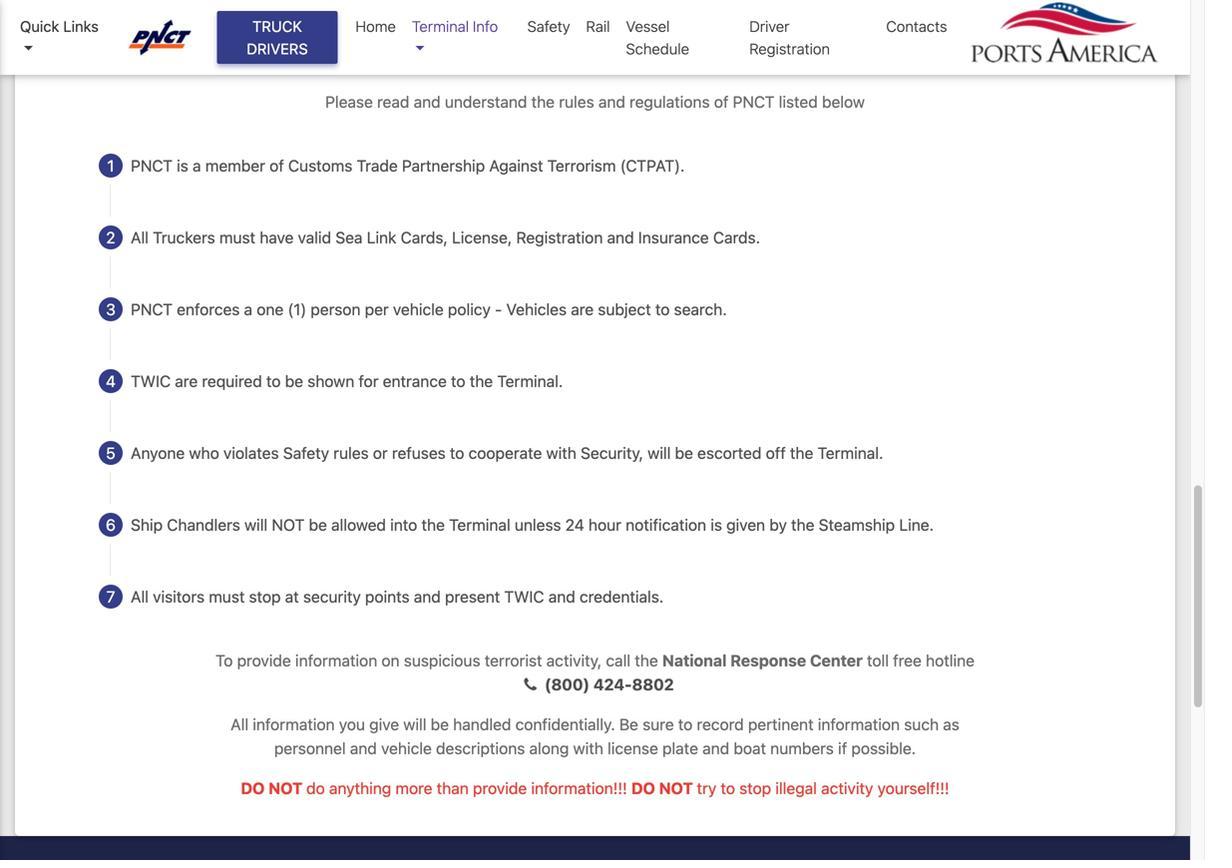 Task type: locate. For each thing, give the bounding box(es) containing it.
activity
[[821, 779, 874, 798]]

be inside all information you give will be handled confidentially. be sure to record pertinent information such as personnel and vehicle descriptions along with license plate and boat numbers if possible.
[[431, 715, 449, 734]]

will right "security,"
[[648, 443, 671, 462]]

1 vertical spatial twic
[[504, 587, 544, 606]]

present
[[445, 587, 500, 606]]

1 vertical spatial is
[[711, 515, 722, 534]]

a for enforces
[[244, 300, 253, 319]]

try
[[697, 779, 717, 798]]

with inside all information you give will be handled confidentially. be sure to record pertinent information such as personnel and vehicle descriptions along with license plate and boat numbers if possible.
[[573, 739, 604, 758]]

to left the 'search.'
[[655, 300, 670, 319]]

provide right to on the left of the page
[[237, 651, 291, 670]]

1 horizontal spatial twic
[[504, 587, 544, 606]]

safety
[[527, 17, 570, 35], [283, 443, 329, 462]]

terminal.
[[497, 371, 563, 390], [818, 443, 884, 462]]

regulations
[[511, 35, 715, 73], [630, 92, 710, 111]]

anyone
[[131, 443, 185, 462]]

1 vertical spatial stop
[[740, 779, 771, 798]]

ship
[[131, 515, 163, 534]]

are left subject
[[571, 300, 594, 319]]

0 horizontal spatial twic
[[131, 371, 171, 390]]

be
[[285, 371, 303, 390], [675, 443, 693, 462], [309, 515, 327, 534], [431, 715, 449, 734]]

a left member
[[193, 156, 201, 175]]

all
[[131, 228, 149, 247], [131, 587, 149, 606], [231, 715, 249, 734]]

0 horizontal spatial terminal.
[[497, 371, 563, 390]]

of right member
[[270, 156, 284, 175]]

0 vertical spatial rules
[[559, 92, 594, 111]]

are left "required"
[[175, 371, 198, 390]]

credentials.
[[580, 587, 664, 606]]

1 vertical spatial vehicle
[[381, 739, 432, 758]]

chandlers
[[167, 515, 240, 534]]

0 vertical spatial with
[[546, 443, 577, 462]]

who
[[189, 443, 219, 462]]

rules left the or
[[333, 443, 369, 462]]

1 horizontal spatial stop
[[740, 779, 771, 798]]

drivers
[[247, 40, 308, 57]]

will right give
[[403, 715, 427, 734]]

0 vertical spatial a
[[193, 156, 201, 175]]

0 vertical spatial stop
[[249, 587, 281, 606]]

0 horizontal spatial rules
[[333, 443, 369, 462]]

quick links
[[20, 17, 99, 35]]

not left allowed
[[272, 515, 305, 534]]

registration
[[750, 40, 830, 57], [516, 228, 603, 247]]

all right 2
[[131, 228, 149, 247]]

quick
[[20, 17, 59, 35]]

1 vertical spatial must
[[209, 587, 245, 606]]

0 horizontal spatial safety
[[283, 443, 329, 462]]

1 vertical spatial a
[[244, 300, 253, 319]]

to inside all information you give will be handled confidentially. be sure to record pertinent information such as personnel and vehicle descriptions along with license plate and boat numbers if possible.
[[678, 715, 693, 734]]

provide down descriptions
[[473, 779, 527, 798]]

to right "required"
[[266, 371, 281, 390]]

the right off
[[790, 443, 814, 462]]

do
[[241, 779, 265, 798], [632, 779, 655, 798]]

2 vertical spatial all
[[231, 715, 249, 734]]

is left member
[[177, 156, 188, 175]]

0 vertical spatial safety
[[527, 17, 570, 35]]

must right "visitors"
[[209, 587, 245, 606]]

vehicle inside all information you give will be handled confidentially. be sure to record pertinent information such as personnel and vehicle descriptions along with license plate and boat numbers if possible.
[[381, 739, 432, 758]]

regulations down rail on the top of the page
[[511, 35, 715, 73]]

1 horizontal spatial do
[[632, 779, 655, 798]]

record
[[697, 715, 744, 734]]

terminal. up "steamship"
[[818, 443, 884, 462]]

regulations down schedule
[[630, 92, 710, 111]]

the right by
[[791, 515, 815, 534]]

with left "security,"
[[546, 443, 577, 462]]

if
[[838, 739, 847, 758]]

the
[[531, 92, 555, 111], [470, 371, 493, 390], [790, 443, 814, 462], [422, 515, 445, 534], [791, 515, 815, 534], [635, 651, 658, 670]]

link
[[367, 228, 397, 247]]

to up plate
[[678, 715, 693, 734]]

terminal info
[[412, 17, 498, 35]]

please read and understand the rules and regulations of pnct listed below
[[325, 92, 865, 111]]

information left on
[[295, 651, 377, 670]]

registration down driver
[[750, 40, 830, 57]]

information up personnel
[[253, 715, 335, 734]]

and down the rules and regulations of pnct at the top of page
[[599, 92, 626, 111]]

1 horizontal spatial registration
[[750, 40, 830, 57]]

2 vertical spatial will
[[403, 715, 427, 734]]

0 vertical spatial vehicle
[[393, 300, 444, 319]]

stop down boat
[[740, 779, 771, 798]]

0 horizontal spatial a
[[193, 156, 201, 175]]

have
[[260, 228, 294, 247]]

are
[[571, 300, 594, 319], [175, 371, 198, 390]]

partnership
[[402, 156, 485, 175]]

must for visitors
[[209, 587, 245, 606]]

into
[[390, 515, 417, 534]]

twic right present
[[504, 587, 544, 606]]

1 vertical spatial regulations
[[630, 92, 710, 111]]

2 horizontal spatial will
[[648, 443, 671, 462]]

a for is
[[193, 156, 201, 175]]

1 horizontal spatial terminal.
[[818, 443, 884, 462]]

will right chandlers
[[244, 515, 268, 534]]

424-
[[594, 675, 632, 694]]

all for all information you give will be handled confidentially. be sure to record pertinent information such as personnel and vehicle descriptions along with license plate and boat numbers if possible.
[[231, 715, 249, 734]]

truckers
[[153, 228, 215, 247]]

violates
[[223, 443, 279, 462]]

with down confidentially.
[[573, 739, 604, 758]]

and down info
[[440, 35, 504, 73]]

terminal
[[412, 17, 469, 35], [449, 515, 511, 534]]

0 vertical spatial must
[[219, 228, 255, 247]]

valid
[[298, 228, 331, 247]]

must for truckers
[[219, 228, 255, 247]]

safety right violates
[[283, 443, 329, 462]]

vehicle down give
[[381, 739, 432, 758]]

1 vertical spatial with
[[573, 739, 604, 758]]

pnct enforces a one (1) person per vehicle policy - vehicles are subject to search.
[[131, 300, 727, 319]]

registration down terrorism
[[516, 228, 603, 247]]

0 vertical spatial regulations
[[511, 35, 715, 73]]

do down license
[[632, 779, 655, 798]]

is left given
[[711, 515, 722, 534]]

-
[[495, 300, 502, 319]]

1 vertical spatial registration
[[516, 228, 603, 247]]

rules down the rules and regulations of pnct at the top of page
[[559, 92, 594, 111]]

all inside all information you give will be handled confidentially. be sure to record pertinent information such as personnel and vehicle descriptions along with license plate and boat numbers if possible.
[[231, 715, 249, 734]]

1 horizontal spatial a
[[244, 300, 253, 319]]

be left 'shown'
[[285, 371, 303, 390]]

to right refuses
[[450, 443, 464, 462]]

pnct
[[769, 35, 851, 73], [733, 92, 775, 111], [131, 156, 173, 175], [131, 300, 173, 319]]

0 horizontal spatial do
[[241, 779, 265, 798]]

the right entrance
[[470, 371, 493, 390]]

1 vertical spatial all
[[131, 587, 149, 606]]

0 vertical spatial provide
[[237, 651, 291, 670]]

of down vessel schedule link
[[714, 92, 729, 111]]

will
[[648, 443, 671, 462], [244, 515, 268, 534], [403, 715, 427, 734]]

of
[[722, 35, 762, 73], [714, 92, 729, 111], [270, 156, 284, 175]]

0 vertical spatial all
[[131, 228, 149, 247]]

national
[[662, 651, 727, 670]]

be left handled
[[431, 715, 449, 734]]

security
[[303, 587, 361, 606]]

illegal
[[776, 779, 817, 798]]

2
[[106, 228, 115, 247]]

1 horizontal spatial are
[[571, 300, 594, 319]]

1 horizontal spatial safety
[[527, 17, 570, 35]]

hotline
[[926, 651, 975, 670]]

be left allowed
[[309, 515, 327, 534]]

a left one
[[244, 300, 253, 319]]

all right 7
[[131, 587, 149, 606]]

anything
[[329, 779, 391, 798]]

rules
[[559, 92, 594, 111], [333, 443, 369, 462]]

be
[[620, 715, 639, 734]]

1 horizontal spatial will
[[403, 715, 427, 734]]

must left have
[[219, 228, 255, 247]]

pnct up 'listed'
[[769, 35, 851, 73]]

do
[[306, 779, 325, 798]]

license
[[608, 739, 658, 758]]

twic right 4
[[131, 371, 171, 390]]

0 horizontal spatial are
[[175, 371, 198, 390]]

visitors
[[153, 587, 205, 606]]

0 vertical spatial are
[[571, 300, 594, 319]]

0 horizontal spatial will
[[244, 515, 268, 534]]

and down record
[[703, 739, 730, 758]]

given
[[727, 515, 765, 534]]

1 vertical spatial of
[[714, 92, 729, 111]]

terminal left unless
[[449, 515, 511, 534]]

truck
[[252, 17, 302, 35]]

2 do from the left
[[632, 779, 655, 798]]

possible.
[[852, 739, 916, 758]]

understand
[[445, 92, 527, 111]]

safety left "rail" link at the top
[[527, 17, 570, 35]]

customs
[[288, 156, 353, 175]]

0 horizontal spatial provide
[[237, 651, 291, 670]]

a
[[193, 156, 201, 175], [244, 300, 253, 319]]

4
[[106, 371, 116, 390]]

vehicle right "per"
[[393, 300, 444, 319]]

quick links link
[[20, 15, 110, 60]]

terminal left info
[[412, 17, 469, 35]]

twic
[[131, 371, 171, 390], [504, 587, 544, 606]]

terrorist
[[485, 651, 542, 670]]

center
[[810, 651, 863, 670]]

0 vertical spatial of
[[722, 35, 762, 73]]

stop left at in the bottom left of the page
[[249, 587, 281, 606]]

terminal. down 'vehicles'
[[497, 371, 563, 390]]

all down to on the left of the page
[[231, 715, 249, 734]]

1 vertical spatial rules
[[333, 443, 369, 462]]

1 vertical spatial are
[[175, 371, 198, 390]]

0 horizontal spatial is
[[177, 156, 188, 175]]

1 horizontal spatial provide
[[473, 779, 527, 798]]

numbers
[[771, 739, 834, 758]]

do left do
[[241, 779, 265, 798]]

truck drivers link
[[217, 11, 338, 64]]

all for all visitors must stop at security points and present twic and credentials.
[[131, 587, 149, 606]]

1 do from the left
[[241, 779, 265, 798]]

to right entrance
[[451, 371, 466, 390]]

of down driver
[[722, 35, 762, 73]]



Task type: describe. For each thing, give the bounding box(es) containing it.
truck drivers
[[247, 17, 308, 57]]

sea
[[336, 228, 363, 247]]

notification
[[626, 515, 707, 534]]

for
[[359, 371, 379, 390]]

read
[[377, 92, 410, 111]]

search.
[[674, 300, 727, 319]]

driver
[[750, 17, 790, 35]]

(800) 424-8802 link
[[516, 675, 674, 694]]

required
[[202, 371, 262, 390]]

pnct right 1 at the top of the page
[[131, 156, 173, 175]]

the right understand
[[531, 92, 555, 111]]

not left do
[[269, 779, 303, 798]]

plate
[[663, 739, 698, 758]]

at
[[285, 587, 299, 606]]

contacts
[[886, 17, 947, 35]]

phone image
[[516, 677, 545, 693]]

confidentially.
[[516, 715, 615, 734]]

than
[[437, 779, 469, 798]]

person
[[311, 300, 361, 319]]

info
[[473, 17, 498, 35]]

points
[[365, 587, 410, 606]]

hour
[[589, 515, 622, 534]]

license,
[[452, 228, 512, 247]]

unless
[[515, 515, 561, 534]]

to right try
[[721, 779, 735, 798]]

by
[[770, 515, 787, 534]]

below
[[822, 92, 865, 111]]

do not do anything more than provide information!!! do not try to stop illegal activity yourself!!!
[[241, 779, 950, 798]]

the right into
[[422, 515, 445, 534]]

1 horizontal spatial is
[[711, 515, 722, 534]]

(ctpat).
[[620, 156, 685, 175]]

1 vertical spatial will
[[244, 515, 268, 534]]

response
[[731, 651, 806, 670]]

and left insurance
[[607, 228, 634, 247]]

0 vertical spatial will
[[648, 443, 671, 462]]

rail
[[586, 17, 610, 35]]

and right read
[[414, 92, 441, 111]]

sure
[[643, 715, 674, 734]]

allowed
[[331, 515, 386, 534]]

0 vertical spatial terminal.
[[497, 371, 563, 390]]

line.
[[899, 515, 934, 534]]

anyone who violates safety rules or refuses to cooperate with security, will be escorted off the terminal.
[[131, 443, 884, 462]]

1 vertical spatial terminal
[[449, 515, 511, 534]]

please
[[325, 92, 373, 111]]

home
[[356, 17, 396, 35]]

5
[[106, 443, 116, 462]]

as
[[943, 715, 960, 734]]

all information you give will be handled confidentially. be sure to record pertinent information such as personnel and vehicle descriptions along with license plate and boat numbers if possible.
[[231, 715, 960, 758]]

pnct right the 3
[[131, 300, 173, 319]]

3
[[106, 300, 116, 319]]

and down 'you' at the left of page
[[350, 739, 377, 758]]

such
[[904, 715, 939, 734]]

vehicles
[[506, 300, 567, 319]]

the up 8802
[[635, 651, 658, 670]]

cards,
[[401, 228, 448, 247]]

toll
[[867, 651, 889, 670]]

all visitors must stop at security points and present twic and credentials.
[[131, 587, 664, 606]]

0 vertical spatial is
[[177, 156, 188, 175]]

home link
[[348, 7, 404, 45]]

driver registration link
[[742, 7, 878, 68]]

information!!!
[[531, 779, 627, 798]]

rules
[[339, 35, 433, 73]]

1
[[107, 156, 114, 175]]

against
[[489, 156, 543, 175]]

7
[[106, 587, 115, 606]]

enforces
[[177, 300, 240, 319]]

insurance
[[638, 228, 709, 247]]

to provide information on suspicious terrorist activity, call the national response center toll free hotline
[[216, 651, 975, 670]]

0 vertical spatial terminal
[[412, 17, 469, 35]]

vessel
[[626, 17, 670, 35]]

will inside all information you give will be handled confidentially. be sure to record pertinent information such as personnel and vehicle descriptions along with license plate and boat numbers if possible.
[[403, 715, 427, 734]]

security,
[[581, 443, 644, 462]]

you
[[339, 715, 365, 734]]

give
[[369, 715, 399, 734]]

24
[[565, 515, 585, 534]]

entrance
[[383, 371, 447, 390]]

0 horizontal spatial registration
[[516, 228, 603, 247]]

links
[[63, 17, 99, 35]]

pnct is a member of customs trade partnership against terrorism (ctpat).
[[131, 156, 685, 175]]

listed
[[779, 92, 818, 111]]

steamship
[[819, 515, 895, 534]]

1 vertical spatial terminal.
[[818, 443, 884, 462]]

vessel schedule
[[626, 17, 689, 57]]

1 vertical spatial safety
[[283, 443, 329, 462]]

all for all truckers must have valid sea link cards, license, registration and insurance cards.
[[131, 228, 149, 247]]

contacts link
[[878, 7, 955, 45]]

and left credentials.
[[549, 587, 576, 606]]

0 vertical spatial twic
[[131, 371, 171, 390]]

not left try
[[659, 779, 693, 798]]

2 vertical spatial of
[[270, 156, 284, 175]]

1 horizontal spatial rules
[[559, 92, 594, 111]]

suspicious
[[404, 651, 481, 670]]

and right the points
[[414, 587, 441, 606]]

1 vertical spatial provide
[[473, 779, 527, 798]]

cooperate
[[469, 443, 542, 462]]

to
[[216, 651, 233, 670]]

yourself!!!
[[878, 779, 950, 798]]

safety inside 'safety' link
[[527, 17, 570, 35]]

more
[[396, 779, 433, 798]]

0 horizontal spatial stop
[[249, 587, 281, 606]]

(800)
[[545, 675, 590, 694]]

(1)
[[288, 300, 306, 319]]

0 vertical spatial registration
[[750, 40, 830, 57]]

vessel schedule link
[[618, 7, 742, 68]]

ship chandlers will not be allowed into the terminal unless 24 hour notification is given by the steamship line.
[[131, 515, 934, 534]]

be left escorted
[[675, 443, 693, 462]]

pnct left 'listed'
[[733, 92, 775, 111]]

driver registration
[[750, 17, 830, 57]]

pertinent
[[748, 715, 814, 734]]

free
[[893, 651, 922, 670]]

off
[[766, 443, 786, 462]]

boat
[[734, 739, 766, 758]]

information up if
[[818, 715, 900, 734]]

6
[[106, 515, 116, 534]]

activity,
[[546, 651, 602, 670]]

descriptions
[[436, 739, 525, 758]]



Task type: vqa. For each thing, say whether or not it's contained in the screenshot.
straddle
no



